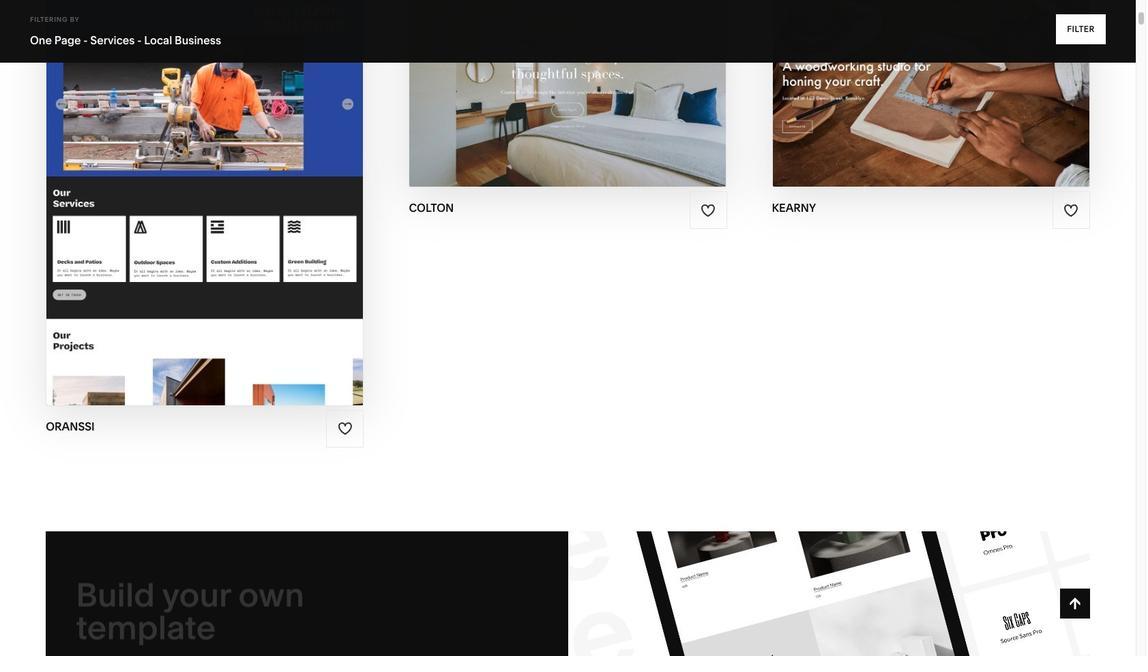 Task type: vqa. For each thing, say whether or not it's contained in the screenshot.
preview of building your own template image
yes



Task type: describe. For each thing, give the bounding box(es) containing it.
colton image
[[410, 0, 726, 187]]

kearny image
[[773, 0, 1089, 187]]



Task type: locate. For each thing, give the bounding box(es) containing it.
oranssi image
[[47, 0, 363, 406]]

add oranssi to your favorites list image
[[338, 422, 353, 437]]

preview of building your own template image
[[568, 532, 1090, 657]]

back to top image
[[1068, 597, 1083, 612]]

add kearny to your favorites list image
[[1064, 203, 1079, 218]]



